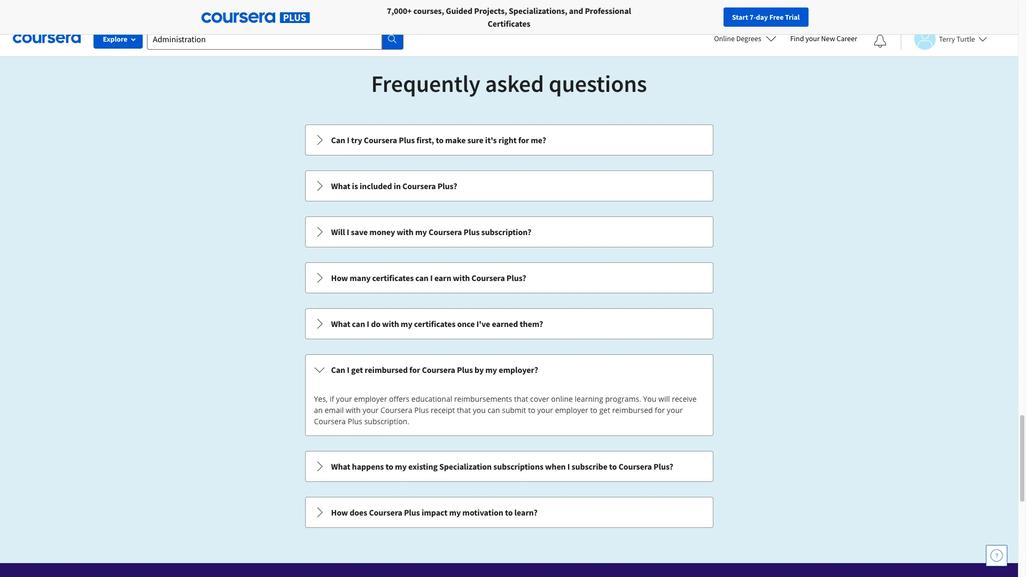 Task type: describe. For each thing, give the bounding box(es) containing it.
if
[[330, 394, 334, 404]]

cover
[[530, 394, 549, 404]]

plus left impact
[[404, 507, 420, 518]]

specialization
[[439, 461, 492, 472]]

educational
[[411, 394, 452, 404]]

specializations,
[[509, 5, 567, 16]]

yes, if your employer offers educational reimbursements that cover online learning programs. you will receive an email with your coursera plus receipt that you can submit to your employer to get reimbursed for your coursera plus subscription.
[[314, 394, 697, 426]]

what can i do with my certificates once i've earned them? button
[[305, 309, 713, 339]]

help center image
[[990, 549, 1003, 562]]

will
[[331, 227, 345, 237]]

can for can i get reimbursed for coursera plus by my employer?
[[331, 364, 345, 375]]

and
[[569, 5, 583, 16]]

coursera right the 'try'
[[364, 135, 397, 145]]

online
[[551, 394, 573, 404]]

for
[[231, 5, 242, 16]]

trial
[[785, 12, 800, 22]]

plus down educational
[[414, 405, 429, 415]]

to down cover
[[528, 405, 535, 415]]

online degrees button
[[706, 27, 785, 50]]

how for how does coursera plus impact my motivation to learn?
[[331, 507, 348, 518]]

show notifications image
[[874, 35, 887, 48]]

an
[[314, 405, 323, 415]]

receipt
[[431, 405, 455, 415]]

will i save money with my coursera plus subscription?
[[331, 227, 531, 237]]

career
[[837, 34, 857, 43]]

questions
[[549, 69, 647, 98]]

for governments
[[231, 5, 292, 16]]

coursera right "does"
[[369, 507, 402, 518]]

subscriptions
[[493, 461, 544, 472]]

is
[[352, 181, 358, 191]]

can i try coursera plus first, to make sure it's right for me? button
[[305, 125, 713, 155]]

learn?
[[514, 507, 538, 518]]

them?
[[520, 319, 543, 329]]

submit
[[502, 405, 526, 415]]

subscribe
[[572, 461, 608, 472]]

coursera up earn
[[429, 227, 462, 237]]

you
[[643, 394, 657, 404]]

banner navigation
[[9, 0, 301, 29]]

subscription?
[[481, 227, 531, 237]]

what is included in coursera plus?
[[331, 181, 457, 191]]

your down receive on the bottom right of page
[[667, 405, 683, 415]]

subscription.
[[364, 416, 409, 426]]

can i get reimbursed for coursera plus by my employer?
[[331, 364, 538, 375]]

can inside yes, if your employer offers educational reimbursements that cover online learning programs. you will receive an email with your coursera plus receipt that you can submit to your employer to get reimbursed for your coursera plus subscription.
[[488, 405, 500, 415]]

what can i do with my certificates once i've earned them?
[[331, 319, 543, 329]]

motivation
[[462, 507, 503, 518]]

yes,
[[314, 394, 328, 404]]

my inside what happens to my existing specialization subscriptions when i subscribe to coursera plus? dropdown button
[[395, 461, 407, 472]]

1 vertical spatial that
[[457, 405, 471, 415]]

many
[[350, 273, 371, 283]]

coursera right earn
[[472, 273, 505, 283]]

coursera up educational
[[422, 364, 455, 375]]

receive
[[672, 394, 697, 404]]

programs.
[[605, 394, 641, 404]]

2 vertical spatial plus?
[[654, 461, 673, 472]]

day
[[756, 12, 768, 22]]

how for how many certificates can i earn with coursera plus?
[[331, 273, 348, 283]]

governments
[[244, 5, 292, 16]]

terry turtle
[[939, 34, 975, 44]]

impact
[[422, 507, 447, 518]]

plus left first,
[[399, 135, 415, 145]]

how does coursera plus impact my motivation to learn? button
[[305, 498, 713, 527]]

what for what happens to my existing specialization subscriptions when i subscribe to coursera plus?
[[331, 461, 350, 472]]

1 horizontal spatial plus?
[[507, 273, 526, 283]]

online
[[714, 34, 735, 43]]

can i try coursera plus first, to make sure it's right for me?
[[331, 135, 546, 145]]

first,
[[416, 135, 434, 145]]

to down the 'learning'
[[590, 405, 597, 415]]

in
[[394, 181, 401, 191]]

asked
[[485, 69, 544, 98]]

how many certificates can i earn with coursera plus? button
[[305, 263, 713, 293]]

reimbursed inside yes, if your employer offers educational reimbursements that cover online learning programs. you will receive an email with your coursera plus receipt that you can submit to your employer to get reimbursed for your coursera plus subscription.
[[612, 405, 653, 415]]

7-
[[750, 12, 756, 22]]

start 7-day free trial
[[732, 12, 800, 22]]

free
[[769, 12, 784, 22]]

my for motivation
[[449, 507, 461, 518]]

frequently asked questions
[[371, 69, 647, 98]]

courses,
[[413, 5, 444, 16]]

will i save money with my coursera plus subscription? button
[[305, 217, 713, 247]]

what happens to my existing specialization subscriptions when i subscribe to coursera plus? button
[[305, 452, 713, 482]]

explore
[[103, 34, 127, 44]]

coursera image
[[13, 30, 81, 47]]

existing
[[408, 461, 438, 472]]

how many certificates can i earn with coursera plus?
[[331, 273, 526, 283]]

earn
[[434, 273, 451, 283]]

1 vertical spatial can
[[352, 319, 365, 329]]

7,000+ courses, guided projects, specializations, and professional certificates
[[387, 5, 631, 29]]

does
[[350, 507, 367, 518]]

your right "if"
[[336, 394, 352, 404]]

certificates
[[488, 18, 530, 29]]

terry turtle button
[[901, 28, 987, 49]]

reimbursed inside dropdown button
[[365, 364, 408, 375]]

1 horizontal spatial that
[[514, 394, 528, 404]]

guided
[[446, 5, 473, 16]]



Task type: locate. For each thing, give the bounding box(es) containing it.
sure
[[467, 135, 484, 145]]

what
[[331, 181, 350, 191], [331, 319, 350, 329], [331, 461, 350, 472]]

included
[[360, 181, 392, 191]]

2 can from the top
[[331, 364, 345, 375]]

can left earn
[[415, 273, 429, 283]]

when
[[545, 461, 566, 472]]

0 horizontal spatial that
[[457, 405, 471, 415]]

what left happens
[[331, 461, 350, 472]]

plus left 'by'
[[457, 364, 473, 375]]

get inside dropdown button
[[351, 364, 363, 375]]

offers
[[389, 394, 410, 404]]

can i get reimbursed for coursera plus by my employer? button
[[305, 355, 713, 385]]

0 horizontal spatial for
[[409, 364, 420, 375]]

2 vertical spatial for
[[655, 405, 665, 415]]

0 vertical spatial what
[[331, 181, 350, 191]]

1 vertical spatial plus?
[[507, 273, 526, 283]]

for
[[518, 135, 529, 145], [409, 364, 420, 375], [655, 405, 665, 415]]

what is included in coursera plus? button
[[305, 171, 713, 201]]

degrees
[[736, 34, 761, 43]]

my for certificates
[[401, 319, 412, 329]]

0 horizontal spatial get
[[351, 364, 363, 375]]

you
[[473, 405, 486, 415]]

happens
[[352, 461, 384, 472]]

1 horizontal spatial employer
[[555, 405, 588, 415]]

earned
[[492, 319, 518, 329]]

terry
[[939, 34, 955, 44]]

list
[[304, 123, 714, 529]]

1 vertical spatial for
[[409, 364, 420, 375]]

turtle
[[957, 34, 975, 44]]

explore button
[[94, 29, 143, 49]]

professional
[[585, 5, 631, 16]]

0 horizontal spatial employer
[[354, 394, 387, 404]]

2 how from the top
[[331, 507, 348, 518]]

how left "does"
[[331, 507, 348, 518]]

do
[[371, 319, 381, 329]]

What do you want to learn? text field
[[147, 28, 382, 49]]

for up the offers
[[409, 364, 420, 375]]

employer up subscription.
[[354, 394, 387, 404]]

to left learn?
[[505, 507, 513, 518]]

with right email
[[346, 405, 361, 415]]

1 horizontal spatial can
[[415, 273, 429, 283]]

certificates right many
[[372, 273, 414, 283]]

employer?
[[499, 364, 538, 375]]

0 vertical spatial employer
[[354, 394, 387, 404]]

my right 'by'
[[485, 364, 497, 375]]

how left many
[[331, 273, 348, 283]]

for left me? on the right top of the page
[[518, 135, 529, 145]]

will
[[658, 394, 670, 404]]

reimbursements
[[454, 394, 512, 404]]

reimbursed
[[365, 364, 408, 375], [612, 405, 653, 415]]

7,000+
[[387, 5, 412, 16]]

1 vertical spatial certificates
[[414, 319, 456, 329]]

0 vertical spatial plus?
[[438, 181, 457, 191]]

what happens to my existing specialization subscriptions when i subscribe to coursera plus?
[[331, 461, 673, 472]]

can up "if"
[[331, 364, 345, 375]]

1 horizontal spatial reimbursed
[[612, 405, 653, 415]]

my right impact
[[449, 507, 461, 518]]

1 vertical spatial how
[[331, 507, 348, 518]]

new
[[821, 34, 835, 43]]

online degrees
[[714, 34, 761, 43]]

0 horizontal spatial can
[[352, 319, 365, 329]]

2 horizontal spatial plus?
[[654, 461, 673, 472]]

right
[[498, 135, 517, 145]]

0 horizontal spatial reimbursed
[[365, 364, 408, 375]]

plus left subscription.
[[348, 416, 362, 426]]

projects,
[[474, 5, 507, 16]]

get inside yes, if your employer offers educational reimbursements that cover online learning programs. you will receive an email with your coursera plus receipt that you can submit to your employer to get reimbursed for your coursera plus subscription.
[[599, 405, 610, 415]]

get
[[351, 364, 363, 375], [599, 405, 610, 415]]

2 horizontal spatial for
[[655, 405, 665, 415]]

find
[[790, 34, 804, 43]]

with inside yes, if your employer offers educational reimbursements that cover online learning programs. you will receive an email with your coursera plus receipt that you can submit to your employer to get reimbursed for your coursera plus subscription.
[[346, 405, 361, 415]]

what left is at the left of page
[[331, 181, 350, 191]]

my inside will i save money with my coursera plus subscription? dropdown button
[[415, 227, 427, 237]]

1 vertical spatial get
[[599, 405, 610, 415]]

my inside what can i do with my certificates once i've earned them? dropdown button
[[401, 319, 412, 329]]

1 vertical spatial can
[[331, 364, 345, 375]]

try
[[351, 135, 362, 145]]

find your new career link
[[785, 32, 863, 45]]

i've
[[476, 319, 490, 329]]

1 how from the top
[[331, 273, 348, 283]]

what for what is included in coursera plus?
[[331, 181, 350, 191]]

1 horizontal spatial get
[[599, 405, 610, 415]]

0 horizontal spatial plus?
[[438, 181, 457, 191]]

with right earn
[[453, 273, 470, 283]]

2 what from the top
[[331, 319, 350, 329]]

3 what from the top
[[331, 461, 350, 472]]

by
[[475, 364, 484, 375]]

my inside can i get reimbursed for coursera plus by my employer? dropdown button
[[485, 364, 497, 375]]

certificates
[[372, 273, 414, 283], [414, 319, 456, 329]]

1 vertical spatial what
[[331, 319, 350, 329]]

with inside how many certificates can i earn with coursera plus? dropdown button
[[453, 273, 470, 283]]

certificates left once
[[414, 319, 456, 329]]

save
[[351, 227, 368, 237]]

with inside what can i do with my certificates once i've earned them? dropdown button
[[382, 319, 399, 329]]

money
[[369, 227, 395, 237]]

plus left subscription?
[[464, 227, 480, 237]]

universities
[[170, 5, 214, 16]]

me?
[[531, 135, 546, 145]]

what left do
[[331, 319, 350, 329]]

with
[[397, 227, 414, 237], [453, 273, 470, 283], [382, 319, 399, 329], [346, 405, 361, 415]]

how
[[331, 273, 348, 283], [331, 507, 348, 518]]

your down cover
[[537, 405, 553, 415]]

that up the submit
[[514, 394, 528, 404]]

start
[[732, 12, 748, 22]]

0 vertical spatial can
[[331, 135, 345, 145]]

coursera down email
[[314, 416, 346, 426]]

with inside will i save money with my coursera plus subscription? dropdown button
[[397, 227, 414, 237]]

once
[[457, 319, 475, 329]]

your right find
[[806, 34, 820, 43]]

2 vertical spatial what
[[331, 461, 350, 472]]

your up subscription.
[[363, 405, 379, 415]]

with right do
[[382, 319, 399, 329]]

0 vertical spatial for
[[518, 135, 529, 145]]

frequently
[[371, 69, 480, 98]]

plus
[[399, 135, 415, 145], [464, 227, 480, 237], [457, 364, 473, 375], [414, 405, 429, 415], [348, 416, 362, 426], [404, 507, 420, 518]]

coursera down the offers
[[380, 405, 412, 415]]

reimbursed down programs.
[[612, 405, 653, 415]]

that
[[514, 394, 528, 404], [457, 405, 471, 415]]

employer
[[354, 394, 387, 404], [555, 405, 588, 415]]

1 what from the top
[[331, 181, 350, 191]]

my
[[415, 227, 427, 237], [401, 319, 412, 329], [485, 364, 497, 375], [395, 461, 407, 472], [449, 507, 461, 518]]

my for coursera
[[415, 227, 427, 237]]

how does coursera plus impact my motivation to learn?
[[331, 507, 538, 518]]

1 can from the top
[[331, 135, 345, 145]]

2 horizontal spatial can
[[488, 405, 500, 415]]

coursera right subscribe
[[619, 461, 652, 472]]

my right "money"
[[415, 227, 427, 237]]

can for can i try coursera plus first, to make sure it's right for me?
[[331, 135, 345, 145]]

0 vertical spatial can
[[415, 273, 429, 283]]

None search field
[[147, 28, 404, 49]]

my right do
[[401, 319, 412, 329]]

0 vertical spatial certificates
[[372, 273, 414, 283]]

for inside yes, if your employer offers educational reimbursements that cover online learning programs. you will receive an email with your coursera plus receipt that you can submit to your employer to get reimbursed for your coursera plus subscription.
[[655, 405, 665, 415]]

1 vertical spatial employer
[[555, 405, 588, 415]]

1 horizontal spatial for
[[518, 135, 529, 145]]

to
[[436, 135, 444, 145], [528, 405, 535, 415], [590, 405, 597, 415], [386, 461, 393, 472], [609, 461, 617, 472], [505, 507, 513, 518]]

find your new career
[[790, 34, 857, 43]]

1 vertical spatial reimbursed
[[612, 405, 653, 415]]

0 vertical spatial get
[[351, 364, 363, 375]]

reimbursed up the offers
[[365, 364, 408, 375]]

0 vertical spatial that
[[514, 394, 528, 404]]

can left do
[[352, 319, 365, 329]]

your
[[806, 34, 820, 43], [336, 394, 352, 404], [363, 405, 379, 415], [537, 405, 553, 415], [667, 405, 683, 415]]

my inside how does coursera plus impact my motivation to learn? dropdown button
[[449, 507, 461, 518]]

to right first,
[[436, 135, 444, 145]]

for down will
[[655, 405, 665, 415]]

employer down the online
[[555, 405, 588, 415]]

email
[[325, 405, 344, 415]]

0 vertical spatial reimbursed
[[365, 364, 408, 375]]

can
[[415, 273, 429, 283], [352, 319, 365, 329], [488, 405, 500, 415]]

plus?
[[438, 181, 457, 191], [507, 273, 526, 283], [654, 461, 673, 472]]

what for what can i do with my certificates once i've earned them?
[[331, 319, 350, 329]]

to right happens
[[386, 461, 393, 472]]

can left the 'try'
[[331, 135, 345, 145]]

make
[[445, 135, 466, 145]]

can right the you
[[488, 405, 500, 415]]

coursera plus image
[[201, 12, 310, 23]]

it's
[[485, 135, 497, 145]]

universities link
[[154, 0, 218, 21]]

coursera right the in
[[402, 181, 436, 191]]

to right subscribe
[[609, 461, 617, 472]]

2 vertical spatial can
[[488, 405, 500, 415]]

with right "money"
[[397, 227, 414, 237]]

list containing can i try coursera plus first, to make sure it's right for me?
[[304, 123, 714, 529]]

that left the you
[[457, 405, 471, 415]]

my left existing
[[395, 461, 407, 472]]

0 vertical spatial how
[[331, 273, 348, 283]]



